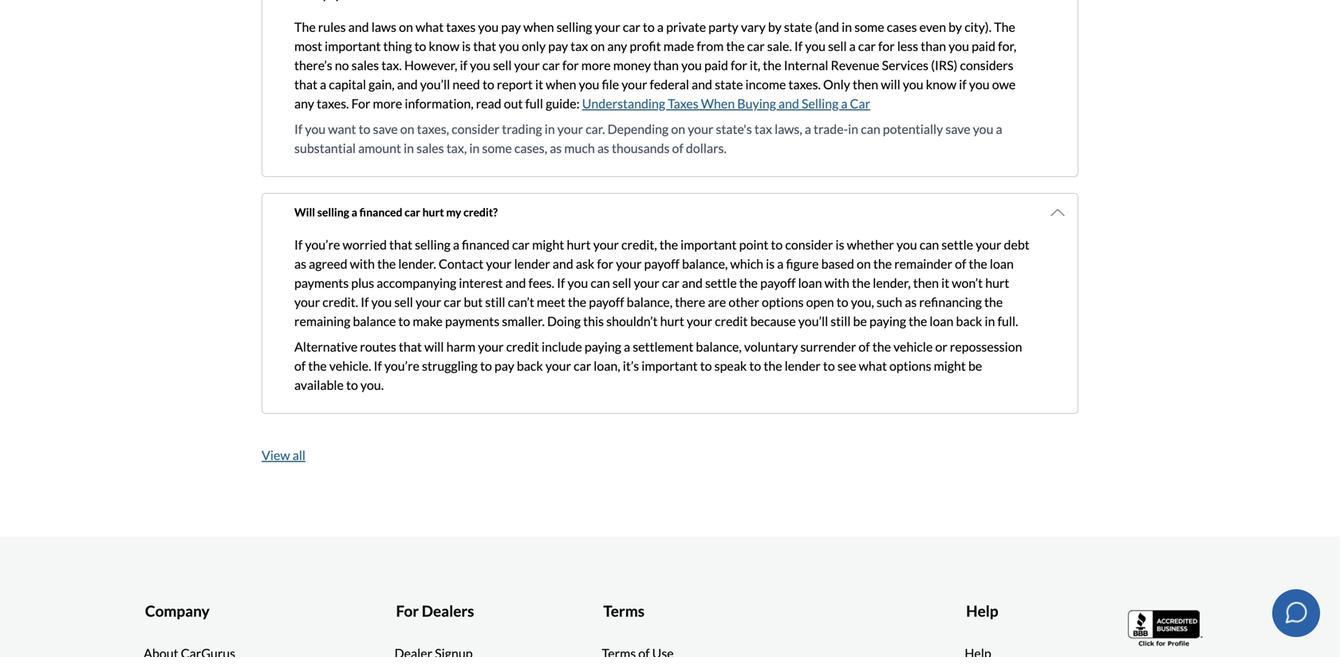 Task type: locate. For each thing, give the bounding box(es) containing it.
0 horizontal spatial than
[[654, 58, 679, 73]]

for left it,
[[731, 58, 748, 73]]

1 the from the left
[[294, 19, 316, 35]]

sales right the no
[[352, 58, 379, 73]]

0 horizontal spatial financed
[[360, 206, 403, 219]]

selling inside the rules and laws on what taxes you pay when selling your car to a private party vary by state (and in some cases even by city). the most important thing to know is that you only pay tax on any profit made from the car sale. if you sell a car for less than you paid for, there's no sales tax. however, if you sell your car for more money than you paid for it, the internal revenue services (irs) considers that a capital gain, and you'll need to report it when you file your federal and state income taxes. only then will you know if you owe any taxes. for more information, read out full guide:
[[557, 19, 592, 35]]

0 vertical spatial pay
[[501, 19, 521, 35]]

loan down refinancing
[[930, 314, 954, 329]]

for inside the rules and laws on what taxes you pay when selling your car to a private party vary by state (and in some cases even by city). the most important thing to know is that you only pay tax on any profit made from the car sale. if you sell a car for less than you paid for, there's no sales tax. however, if you sell your car for more money than you paid for it, the internal revenue services (irs) considers that a capital gain, and you'll need to report it when you file your federal and state income taxes. only then will you know if you owe any taxes. for more information, read out full guide:
[[352, 96, 371, 111]]

other
[[729, 294, 760, 310]]

1 vertical spatial consider
[[786, 237, 834, 253]]

then down remainder
[[914, 275, 939, 291]]

then
[[853, 77, 879, 92], [914, 275, 939, 291]]

1 horizontal spatial know
[[926, 77, 957, 92]]

1 horizontal spatial tax
[[755, 121, 773, 137]]

credit down other at the top of page
[[715, 314, 748, 329]]

1 vertical spatial lender
[[785, 358, 821, 374]]

0 vertical spatial more
[[582, 58, 611, 73]]

that up lender. on the top left of the page
[[389, 237, 413, 253]]

(irs)
[[931, 58, 958, 73]]

1 horizontal spatial more
[[582, 58, 611, 73]]

tax left laws,
[[755, 121, 773, 137]]

if you want to save on taxes, consider trading in your car. depending on your state's tax laws, a trade-in can potentially save you a substantial amount in sales tax, in some cases, as much as thousands of dollars.
[[294, 121, 1003, 156]]

might up fees.
[[532, 237, 565, 253]]

2 vertical spatial pay
[[495, 358, 515, 374]]

to inside if you want to save on taxes, consider trading in your car. depending on your state's tax laws, a trade-in can potentially save you a substantial amount in sales tax, in some cases, as much as thousands of dollars.
[[359, 121, 371, 137]]

0 horizontal spatial it
[[535, 77, 544, 92]]

car.
[[586, 121, 605, 137]]

1 horizontal spatial paid
[[972, 38, 996, 54]]

it up refinancing
[[942, 275, 950, 291]]

1 vertical spatial be
[[969, 358, 983, 374]]

pay down smaller.
[[495, 358, 515, 374]]

0 horizontal spatial you're
[[305, 237, 340, 253]]

save up amount
[[373, 121, 398, 137]]

2 vertical spatial loan
[[930, 314, 954, 329]]

is down taxes
[[462, 38, 471, 54]]

0 horizontal spatial payoff
[[589, 294, 625, 310]]

the right credit,
[[660, 237, 678, 253]]

balance
[[353, 314, 396, 329]]

there's
[[294, 58, 333, 73]]

0 horizontal spatial lender
[[514, 256, 550, 272]]

0 horizontal spatial payments
[[294, 275, 349, 291]]

sell up report
[[493, 58, 512, 73]]

1 vertical spatial settle
[[705, 275, 737, 291]]

financed inside if you're worried that selling a financed car might hurt your credit, the important point to consider is whether you can settle your debt as agreed with the lender. contact your lender and ask for your payoff balance, which is a figure based on the remainder of the loan payments plus accompanying interest and fees. if you can sell your car and settle the payoff loan with the lender, then it won't hurt your credit. if you sell your car but still can't meet the payoff balance, there are other options open to you, such as refinancing the remaining balance to make payments smaller. doing this shouldn't hurt your credit because you'll still be paying the loan back in full.
[[462, 237, 510, 253]]

is up "based"
[[836, 237, 845, 253]]

potentially
[[883, 121, 944, 137]]

0 vertical spatial consider
[[452, 121, 500, 137]]

0 horizontal spatial paying
[[585, 339, 622, 355]]

if up need
[[460, 58, 468, 73]]

of left dollars.
[[672, 141, 684, 156]]

0 horizontal spatial state
[[715, 77, 743, 92]]

what right see
[[859, 358, 887, 374]]

0 horizontal spatial be
[[854, 314, 867, 329]]

if right sale.
[[795, 38, 803, 54]]

0 horizontal spatial save
[[373, 121, 398, 137]]

you're inside alternative routes that will harm your credit include paying a settlement balance, voluntary surrender of the vehicle or repossession of the vehicle. if you're struggling to pay back your car loan, it's important to speak to the lender to see what options might be available to you.
[[385, 358, 420, 374]]

1 save from the left
[[373, 121, 398, 137]]

will
[[881, 77, 901, 92], [425, 339, 444, 355]]

made
[[664, 38, 695, 54]]

0 vertical spatial any
[[608, 38, 628, 54]]

refinancing
[[920, 294, 982, 310]]

to right point at the right
[[771, 237, 783, 253]]

consider inside if you're worried that selling a financed car might hurt your credit, the important point to consider is whether you can settle your debt as agreed with the lender. contact your lender and ask for your payoff balance, which is a figure based on the remainder of the loan payments plus accompanying interest and fees. if you can sell your car and settle the payoff loan with the lender, then it won't hurt your credit. if you sell your car but still can't meet the payoff balance, there are other options open to you, such as refinancing the remaining balance to make payments smaller. doing this shouldn't hurt your credit because you'll still be paying the loan back in full.
[[786, 237, 834, 253]]

such
[[877, 294, 903, 310]]

1 horizontal spatial save
[[946, 121, 971, 137]]

sales down taxes,
[[417, 141, 444, 156]]

payments down "agreed"
[[294, 275, 349, 291]]

1 horizontal spatial be
[[969, 358, 983, 374]]

1 vertical spatial paid
[[705, 58, 729, 73]]

0 vertical spatial for
[[352, 96, 371, 111]]

lender up fees.
[[514, 256, 550, 272]]

taxes.
[[789, 77, 821, 92], [317, 96, 349, 111]]

any
[[608, 38, 628, 54], [294, 96, 314, 111]]

0 horizontal spatial tax
[[571, 38, 588, 54]]

when
[[701, 96, 735, 111]]

open
[[807, 294, 835, 310]]

0 vertical spatial will
[[881, 77, 901, 92]]

you're inside if you're worried that selling a financed car might hurt your credit, the important point to consider is whether you can settle your debt as agreed with the lender. contact your lender and ask for your payoff balance, which is a figure based on the remainder of the loan payments plus accompanying interest and fees. if you can sell your car and settle the payoff loan with the lender, then it won't hurt your credit. if you sell your car but still can't meet the payoff balance, there are other options open to you, such as refinancing the remaining balance to make payments smaller. doing this shouldn't hurt your credit because you'll still be paying the loan back in full.
[[305, 237, 340, 253]]

when up only at top
[[524, 19, 554, 35]]

loan
[[990, 256, 1014, 272], [799, 275, 822, 291], [930, 314, 954, 329]]

car up fees.
[[512, 237, 530, 253]]

1 horizontal spatial taxes.
[[789, 77, 821, 92]]

be down you,
[[854, 314, 867, 329]]

considers
[[961, 58, 1014, 73]]

0 vertical spatial financed
[[360, 206, 403, 219]]

1 horizontal spatial back
[[957, 314, 983, 329]]

2 horizontal spatial selling
[[557, 19, 592, 35]]

there
[[675, 294, 706, 310]]

agreed
[[309, 256, 348, 272]]

1 vertical spatial state
[[715, 77, 743, 92]]

pay inside alternative routes that will harm your credit include paying a settlement balance, voluntary surrender of the vehicle or repossession of the vehicle. if you're struggling to pay back your car loan, it's important to speak to the lender to see what options might be available to you.
[[495, 358, 515, 374]]

view
[[262, 448, 290, 463]]

more up file
[[582, 58, 611, 73]]

is
[[462, 38, 471, 54], [836, 237, 845, 253], [766, 256, 775, 272]]

2 vertical spatial selling
[[415, 237, 451, 253]]

1 vertical spatial what
[[859, 358, 887, 374]]

paid
[[972, 38, 996, 54], [705, 58, 729, 73]]

by up sale.
[[768, 19, 782, 35]]

2 horizontal spatial is
[[836, 237, 845, 253]]

1 vertical spatial financed
[[462, 237, 510, 253]]

1 vertical spatial options
[[890, 358, 932, 374]]

if you're worried that selling a financed car might hurt your credit, the important point to consider is whether you can settle your debt as agreed with the lender. contact your lender and ask for your payoff balance, which is a figure based on the remainder of the loan payments plus accompanying interest and fees. if you can sell your car and settle the payoff loan with the lender, then it won't hurt your credit. if you sell your car but still can't meet the payoff balance, there are other options open to you, such as refinancing the remaining balance to make payments smaller. doing this shouldn't hurt your credit because you'll still be paying the loan back in full.
[[294, 237, 1030, 329]]

2 save from the left
[[946, 121, 971, 137]]

consider
[[452, 121, 500, 137], [786, 237, 834, 253]]

available
[[294, 377, 344, 393]]

your
[[595, 19, 621, 35], [514, 58, 540, 73], [622, 77, 648, 92], [558, 121, 583, 137], [688, 121, 714, 137], [594, 237, 619, 253], [976, 237, 1002, 253], [486, 256, 512, 272], [616, 256, 642, 272], [634, 275, 660, 291], [294, 294, 320, 310], [416, 294, 441, 310], [687, 314, 713, 329], [478, 339, 504, 355], [546, 358, 572, 374]]

you're
[[305, 237, 340, 253], [385, 358, 420, 374]]

taxes,
[[417, 121, 449, 137]]

settlement
[[633, 339, 694, 355]]

settle
[[942, 237, 974, 253], [705, 275, 737, 291]]

1 horizontal spatial with
[[825, 275, 850, 291]]

2 vertical spatial can
[[591, 275, 610, 291]]

more
[[582, 58, 611, 73], [373, 96, 402, 111]]

0 horizontal spatial by
[[768, 19, 782, 35]]

lender,
[[873, 275, 911, 291]]

0 horizontal spatial selling
[[317, 206, 350, 219]]

sale.
[[768, 38, 792, 54]]

0 vertical spatial can
[[861, 121, 881, 137]]

what inside the rules and laws on what taxes you pay when selling your car to a private party vary by state (and in some cases even by city). the most important thing to know is that you only pay tax on any profit made from the car sale. if you sell a car for less than you paid for, there's no sales tax. however, if you sell your car for more money than you paid for it, the internal revenue services (irs) considers that a capital gain, and you'll need to report it when you file your federal and state income taxes. only then will you know if you owe any taxes. for more information, read out full guide:
[[416, 19, 444, 35]]

on up thing
[[399, 19, 413, 35]]

only
[[824, 77, 851, 92]]

credit down smaller.
[[506, 339, 539, 355]]

lender inside if you're worried that selling a financed car might hurt your credit, the important point to consider is whether you can settle your debt as agreed with the lender. contact your lender and ask for your payoff balance, which is a figure based on the remainder of the loan payments plus accompanying interest and fees. if you can sell your car and settle the payoff loan with the lender, then it won't hurt your credit. if you sell your car but still can't meet the payoff balance, there are other options open to you, such as refinancing the remaining balance to make payments smaller. doing this shouldn't hurt your credit because you'll still be paying the loan back in full.
[[514, 256, 550, 272]]

tax inside if you want to save on taxes, consider trading in your car. depending on your state's tax laws, a trade-in can potentially save you a substantial amount in sales tax, in some cases, as much as thousands of dollars.
[[755, 121, 773, 137]]

0 horizontal spatial options
[[762, 294, 804, 310]]

still down open
[[831, 314, 851, 329]]

make
[[413, 314, 443, 329]]

1 horizontal spatial credit
[[715, 314, 748, 329]]

1 horizontal spatial than
[[921, 38, 947, 54]]

be
[[854, 314, 867, 329], [969, 358, 983, 374]]

you'll inside if you're worried that selling a financed car might hurt your credit, the important point to consider is whether you can settle your debt as agreed with the lender. contact your lender and ask for your payoff balance, which is a figure based on the remainder of the loan payments plus accompanying interest and fees. if you can sell your car and settle the payoff loan with the lender, then it won't hurt your credit. if you sell your car but still can't meet the payoff balance, there are other options open to you, such as refinancing the remaining balance to make payments smaller. doing this shouldn't hurt your credit because you'll still be paying the loan back in full.
[[799, 314, 829, 329]]

0 horizontal spatial for
[[352, 96, 371, 111]]

0 vertical spatial with
[[350, 256, 375, 272]]

2 vertical spatial important
[[642, 358, 698, 374]]

if inside alternative routes that will harm your credit include paying a settlement balance, voluntary surrender of the vehicle or repossession of the vehicle. if you're struggling to pay back your car loan, it's important to speak to the lender to see what options might be available to you.
[[374, 358, 382, 374]]

paying up loan,
[[585, 339, 622, 355]]

it inside if you're worried that selling a financed car might hurt your credit, the important point to consider is whether you can settle your debt as agreed with the lender. contact your lender and ask for your payoff balance, which is a figure based on the remainder of the loan payments plus accompanying interest and fees. if you can sell your car and settle the payoff loan with the lender, then it won't hurt your credit. if you sell your car but still can't meet the payoff balance, there are other options open to you, such as refinancing the remaining balance to make payments smaller. doing this shouldn't hurt your credit because you'll still be paying the loan back in full.
[[942, 275, 950, 291]]

know down (irs)
[[926, 77, 957, 92]]

1 vertical spatial you'll
[[799, 314, 829, 329]]

to
[[643, 19, 655, 35], [415, 38, 427, 54], [483, 77, 495, 92], [359, 121, 371, 137], [771, 237, 783, 253], [837, 294, 849, 310], [399, 314, 410, 329], [480, 358, 492, 374], [700, 358, 712, 374], [750, 358, 762, 374], [824, 358, 835, 374], [346, 377, 358, 393]]

will inside the rules and laws on what taxes you pay when selling your car to a private party vary by state (and in some cases even by city). the most important thing to know is that you only pay tax on any profit made from the car sale. if you sell a car for less than you paid for, there's no sales tax. however, if you sell your car for more money than you paid for it, the internal revenue services (irs) considers that a capital gain, and you'll need to report it when you file your federal and state income taxes. only then will you know if you owe any taxes. for more information, read out full guide:
[[881, 77, 901, 92]]

tax,
[[447, 141, 467, 156]]

vehicle.
[[329, 358, 371, 374]]

0 horizontal spatial you'll
[[420, 77, 450, 92]]

then up car
[[853, 77, 879, 92]]

file
[[602, 77, 619, 92]]

0 horizontal spatial taxes.
[[317, 96, 349, 111]]

all
[[293, 448, 306, 463]]

1 horizontal spatial for
[[396, 602, 419, 620]]

will up "struggling"
[[425, 339, 444, 355]]

0 vertical spatial know
[[429, 38, 460, 54]]

0 vertical spatial payments
[[294, 275, 349, 291]]

0 vertical spatial tax
[[571, 38, 588, 54]]

settle up are
[[705, 275, 737, 291]]

a down there's
[[320, 77, 327, 92]]

selling
[[557, 19, 592, 35], [317, 206, 350, 219], [415, 237, 451, 253]]

1 vertical spatial important
[[681, 237, 737, 253]]

0 horizontal spatial paid
[[705, 58, 729, 73]]

sales
[[352, 58, 379, 73], [417, 141, 444, 156]]

0 vertical spatial paying
[[870, 314, 907, 329]]

still right the 'but'
[[485, 294, 506, 310]]

with
[[350, 256, 375, 272], [825, 275, 850, 291]]

payoff
[[644, 256, 680, 272], [761, 275, 796, 291], [589, 294, 625, 310]]

credit inside alternative routes that will harm your credit include paying a settlement balance, voluntary surrender of the vehicle or repossession of the vehicle. if you're struggling to pay back your car loan, it's important to speak to the lender to see what options might be available to you.
[[506, 339, 539, 355]]

state
[[784, 19, 813, 35], [715, 77, 743, 92]]

that inside alternative routes that will harm your credit include paying a settlement balance, voluntary surrender of the vehicle or repossession of the vehicle. if you're struggling to pay back your car loan, it's important to speak to the lender to see what options might be available to you.
[[399, 339, 422, 355]]

and up laws,
[[779, 96, 800, 111]]

paying down "such"
[[870, 314, 907, 329]]

1 horizontal spatial you're
[[385, 358, 420, 374]]

0 horizontal spatial if
[[460, 58, 468, 73]]

1 horizontal spatial state
[[784, 19, 813, 35]]

1 horizontal spatial the
[[995, 19, 1016, 35]]

a inside alternative routes that will harm your credit include paying a settlement balance, voluntary surrender of the vehicle or repossession of the vehicle. if you're struggling to pay back your car loan, it's important to speak to the lender to see what options might be available to you.
[[624, 339, 631, 355]]

however,
[[404, 58, 458, 73]]

sales inside the rules and laws on what taxes you pay when selling your car to a private party vary by state (and in some cases even by city). the most important thing to know is that you only pay tax on any profit made from the car sale. if you sell a car for less than you paid for, there's no sales tax. however, if you sell your car for more money than you paid for it, the internal revenue services (irs) considers that a capital gain, and you'll need to report it when you file your federal and state income taxes. only then will you know if you owe any taxes. for more information, read out full guide:
[[352, 58, 379, 73]]

0 horizontal spatial can
[[591, 275, 610, 291]]

2 horizontal spatial loan
[[990, 256, 1014, 272]]

tax right only at top
[[571, 38, 588, 54]]

won't
[[952, 275, 983, 291]]

0 vertical spatial important
[[325, 38, 381, 54]]

by
[[768, 19, 782, 35], [949, 19, 963, 35]]

1 vertical spatial paying
[[585, 339, 622, 355]]

this
[[584, 314, 604, 329]]

for
[[879, 38, 895, 54], [563, 58, 579, 73], [731, 58, 748, 73], [597, 256, 614, 272]]

information,
[[405, 96, 474, 111]]

in
[[842, 19, 852, 35], [545, 121, 555, 137], [848, 121, 859, 137], [404, 141, 414, 156], [470, 141, 480, 156], [985, 314, 996, 329]]

loan down figure
[[799, 275, 822, 291]]

cases,
[[515, 141, 548, 156]]

consider inside if you want to save on taxes, consider trading in your car. depending on your state's tax laws, a trade-in can potentially save you a substantial amount in sales tax, in some cases, as much as thousands of dollars.
[[452, 121, 500, 137]]

what
[[416, 19, 444, 35], [859, 358, 887, 374]]

consider up figure
[[786, 237, 834, 253]]

loan,
[[594, 358, 621, 374]]

it,
[[750, 58, 761, 73]]

0 horizontal spatial credit
[[506, 339, 539, 355]]

2 horizontal spatial can
[[920, 237, 940, 253]]

financed up contact
[[462, 237, 510, 253]]

1 horizontal spatial will
[[881, 77, 901, 92]]

plus
[[351, 275, 374, 291]]

1 horizontal spatial by
[[949, 19, 963, 35]]

can up remainder
[[920, 237, 940, 253]]

it inside the rules and laws on what taxes you pay when selling your car to a private party vary by state (and in some cases even by city). the most important thing to know is that you only pay tax on any profit made from the car sale. if you sell a car for less than you paid for, there's no sales tax. however, if you sell your car for more money than you paid for it, the internal revenue services (irs) considers that a capital gain, and you'll need to report it when you file your federal and state income taxes. only then will you know if you owe any taxes. for more information, read out full guide:
[[535, 77, 544, 92]]

than
[[921, 38, 947, 54], [654, 58, 679, 73]]

repossession
[[950, 339, 1023, 355]]

of up won't
[[955, 256, 967, 272]]

options inside if you're worried that selling a financed car might hurt your credit, the important point to consider is whether you can settle your debt as agreed with the lender. contact your lender and ask for your payoff balance, which is a figure based on the remainder of the loan payments plus accompanying interest and fees. if you can sell your car and settle the payoff loan with the lender, then it won't hurt your credit. if you sell your car but still can't meet the payoff balance, there are other options open to you, such as refinancing the remaining balance to make payments smaller. doing this shouldn't hurt your credit because you'll still be paying the loan back in full.
[[762, 294, 804, 310]]

speak
[[715, 358, 747, 374]]

sell up shouldn't
[[613, 275, 632, 291]]

with up "plus"
[[350, 256, 375, 272]]

important down settlement
[[642, 358, 698, 374]]

payments down the 'but'
[[445, 314, 500, 329]]

for
[[352, 96, 371, 111], [396, 602, 419, 620]]

some inside if you want to save on taxes, consider trading in your car. depending on your state's tax laws, a trade-in can potentially save you a substantial amount in sales tax, in some cases, as much as thousands of dollars.
[[482, 141, 512, 156]]

settle up remainder
[[942, 237, 974, 253]]

a up "it's"
[[624, 339, 631, 355]]

be inside alternative routes that will harm your credit include paying a settlement balance, voluntary surrender of the vehicle or repossession of the vehicle. if you're struggling to pay back your car loan, it's important to speak to the lender to see what options might be available to you.
[[969, 358, 983, 374]]

0 horizontal spatial sales
[[352, 58, 379, 73]]

pay right taxes
[[501, 19, 521, 35]]

as
[[550, 141, 562, 156], [598, 141, 610, 156], [294, 256, 307, 272], [905, 294, 917, 310]]

1 horizontal spatial is
[[766, 256, 775, 272]]

0 vertical spatial sales
[[352, 58, 379, 73]]

you up (irs)
[[949, 38, 970, 54]]

2 vertical spatial balance,
[[696, 339, 742, 355]]

private
[[666, 19, 706, 35]]

1 vertical spatial might
[[934, 358, 966, 374]]

1 horizontal spatial consider
[[786, 237, 834, 253]]

you right taxes
[[478, 19, 499, 35]]

will down services
[[881, 77, 901, 92]]

0 vertical spatial some
[[855, 19, 885, 35]]

in right (and
[[842, 19, 852, 35]]

whether
[[847, 237, 895, 253]]

taxes. down capital
[[317, 96, 349, 111]]

for right "ask" on the left top
[[597, 256, 614, 272]]

1 horizontal spatial can
[[861, 121, 881, 137]]

1 vertical spatial back
[[517, 358, 543, 374]]

the left vehicle
[[873, 339, 891, 355]]

in left full.
[[985, 314, 996, 329]]

1 vertical spatial pay
[[548, 38, 568, 54]]

1 horizontal spatial what
[[859, 358, 887, 374]]

financed up worried
[[360, 206, 403, 219]]

the
[[294, 19, 316, 35], [995, 19, 1016, 35]]

some
[[855, 19, 885, 35], [482, 141, 512, 156]]

0 vertical spatial back
[[957, 314, 983, 329]]

tax
[[571, 38, 588, 54], [755, 121, 773, 137]]

1 horizontal spatial then
[[914, 275, 939, 291]]

important up which
[[681, 237, 737, 253]]

trade-
[[814, 121, 848, 137]]

you down considers
[[970, 77, 990, 92]]

in up cases,
[[545, 121, 555, 137]]

some left cases
[[855, 19, 885, 35]]

that down make in the left of the page
[[399, 339, 422, 355]]

even
[[920, 19, 947, 35]]

1 horizontal spatial financed
[[462, 237, 510, 253]]

options
[[762, 294, 804, 310], [890, 358, 932, 374]]

1 horizontal spatial loan
[[930, 314, 954, 329]]

terms
[[604, 602, 645, 620]]

selling inside if you're worried that selling a financed car might hurt your credit, the important point to consider is whether you can settle your debt as agreed with the lender. contact your lender and ask for your payoff balance, which is a figure based on the remainder of the loan payments plus accompanying interest and fees. if you can sell your car and settle the payoff loan with the lender, then it won't hurt your credit. if you sell your car but still can't meet the payoff balance, there are other options open to you, such as refinancing the remaining balance to make payments smaller. doing this shouldn't hurt your credit because you'll still be paying the loan back in full.
[[415, 237, 451, 253]]

0 vertical spatial you'll
[[420, 77, 450, 92]]

laws,
[[775, 121, 803, 137]]

1 vertical spatial payoff
[[761, 275, 796, 291]]

car
[[623, 19, 641, 35], [748, 38, 765, 54], [859, 38, 876, 54], [543, 58, 560, 73], [405, 206, 421, 219], [512, 237, 530, 253], [662, 275, 680, 291], [444, 294, 462, 310], [574, 358, 592, 374]]

1 horizontal spatial if
[[960, 77, 967, 92]]

1 by from the left
[[768, 19, 782, 35]]

it up full
[[535, 77, 544, 92]]

paid down from
[[705, 58, 729, 73]]

0 horizontal spatial might
[[532, 237, 565, 253]]

can
[[861, 121, 881, 137], [920, 237, 940, 253], [591, 275, 610, 291]]

1 vertical spatial taxes.
[[317, 96, 349, 111]]

important inside the rules and laws on what taxes you pay when selling your car to a private party vary by state (and in some cases even by city). the most important thing to know is that you only pay tax on any profit made from the car sale. if you sell a car for less than you paid for, there's no sales tax. however, if you sell your car for more money than you paid for it, the internal revenue services (irs) considers that a capital gain, and you'll need to report it when you file your federal and state income taxes. only then will you know if you owe any taxes. for more information, read out full guide:
[[325, 38, 381, 54]]

state up sale.
[[784, 19, 813, 35]]



Task type: describe. For each thing, give the bounding box(es) containing it.
open chat window image
[[1284, 600, 1310, 626]]

debt
[[1004, 237, 1030, 253]]

and up when
[[692, 77, 713, 92]]

2 vertical spatial payoff
[[589, 294, 625, 310]]

credit inside if you're worried that selling a financed car might hurt your credit, the important point to consider is whether you can settle your debt as agreed with the lender. contact your lender and ask for your payoff balance, which is a figure based on the remainder of the loan payments plus accompanying interest and fees. if you can sell your car and settle the payoff loan with the lender, then it won't hurt your credit. if you sell your car but still can't meet the payoff balance, there are other options open to you, such as refinancing the remaining balance to make payments smaller. doing this shouldn't hurt your credit because you'll still be paying the loan back in full.
[[715, 314, 748, 329]]

(and
[[815, 19, 840, 35]]

car up profit
[[623, 19, 641, 35]]

0 horizontal spatial still
[[485, 294, 506, 310]]

back inside if you're worried that selling a financed car might hurt your credit, the important point to consider is whether you can settle your debt as agreed with the lender. contact your lender and ask for your payoff balance, which is a figure based on the remainder of the loan payments plus accompanying interest and fees. if you can sell your car and settle the payoff loan with the lender, then it won't hurt your credit. if you sell your car but still can't meet the payoff balance, there are other options open to you, such as refinancing the remaining balance to make payments smaller. doing this shouldn't hurt your credit because you'll still be paying the loan back in full.
[[957, 314, 983, 329]]

voluntary
[[745, 339, 798, 355]]

what inside alternative routes that will harm your credit include paying a settlement balance, voluntary surrender of the vehicle or repossession of the vehicle. if you're struggling to pay back your car loan, it's important to speak to the lender to see what options might be available to you.
[[859, 358, 887, 374]]

of inside if you're worried that selling a financed car might hurt your credit, the important point to consider is whether you can settle your debt as agreed with the lender. contact your lender and ask for your payoff balance, which is a figure based on the remainder of the loan payments plus accompanying interest and fees. if you can sell your car and settle the payoff loan with the lender, then it won't hurt your credit. if you sell your car but still can't meet the payoff balance, there are other options open to you, such as refinancing the remaining balance to make payments smaller. doing this shouldn't hurt your credit because you'll still be paying the loan back in full.
[[955, 256, 967, 272]]

a left car
[[841, 96, 848, 111]]

2 horizontal spatial payoff
[[761, 275, 796, 291]]

0 horizontal spatial with
[[350, 256, 375, 272]]

worried
[[343, 237, 387, 253]]

out
[[504, 96, 523, 111]]

sell down accompanying
[[395, 294, 413, 310]]

paying inside alternative routes that will harm your credit include paying a settlement balance, voluntary surrender of the vehicle or repossession of the vehicle. if you're struggling to pay back your car loan, it's important to speak to the lender to see what options might be available to you.
[[585, 339, 622, 355]]

the up vehicle
[[909, 314, 928, 329]]

in inside the rules and laws on what taxes you pay when selling your car to a private party vary by state (and in some cases even by city). the most important thing to know is that you only pay tax on any profit made from the car sale. if you sell a car for less than you paid for, there's no sales tax. however, if you sell your car for more money than you paid for it, the internal revenue services (irs) considers that a capital gain, and you'll need to report it when you file your federal and state income taxes. only then will you know if you owe any taxes. for more information, read out full guide:
[[842, 19, 852, 35]]

important inside alternative routes that will harm your credit include paying a settlement balance, voluntary surrender of the vehicle or repossession of the vehicle. if you're struggling to pay back your car loan, it's important to speak to the lender to see what options might be available to you.
[[642, 358, 698, 374]]

0 vertical spatial if
[[460, 58, 468, 73]]

as down car.
[[598, 141, 610, 156]]

a up contact
[[453, 237, 460, 253]]

you up substantial
[[305, 121, 326, 137]]

you up need
[[470, 58, 491, 73]]

tax inside the rules and laws on what taxes you pay when selling your car to a private party vary by state (and in some cases even by city). the most important thing to know is that you only pay tax on any profit made from the car sale. if you sell a car for less than you paid for, there's no sales tax. however, if you sell your car for more money than you paid for it, the internal revenue services (irs) considers that a capital gain, and you'll need to report it when you file your federal and state income taxes. only then will you know if you owe any taxes. for more information, read out full guide:
[[571, 38, 588, 54]]

on inside if you're worried that selling a financed car might hurt your credit, the important point to consider is whether you can settle your debt as agreed with the lender. contact your lender and ask for your payoff balance, which is a figure based on the remainder of the loan payments plus accompanying interest and fees. if you can sell your car and settle the payoff loan with the lender, then it won't hurt your credit. if you sell your car but still can't meet the payoff balance, there are other options open to you, such as refinancing the remaining balance to make payments smaller. doing this shouldn't hurt your credit because you'll still be paying the loan back in full.
[[857, 256, 871, 272]]

gain,
[[369, 77, 395, 92]]

understanding taxes when buying and selling a car
[[582, 96, 871, 111]]

credit?
[[464, 206, 498, 219]]

a right laws,
[[805, 121, 812, 137]]

to right "struggling"
[[480, 358, 492, 374]]

income
[[746, 77, 786, 92]]

substantial
[[294, 141, 356, 156]]

the up doing
[[568, 294, 587, 310]]

a up worried
[[352, 206, 358, 219]]

depending
[[608, 121, 669, 137]]

then inside if you're worried that selling a financed car might hurt your credit, the important point to consider is whether you can settle your debt as agreed with the lender. contact your lender and ask for your payoff balance, which is a figure based on the remainder of the loan payments plus accompanying interest and fees. if you can sell your car and settle the payoff loan with the lender, then it won't hurt your credit. if you sell your car but still can't meet the payoff balance, there are other options open to you, such as refinancing the remaining balance to make payments smaller. doing this shouldn't hurt your credit because you'll still be paying the loan back in full.
[[914, 275, 939, 291]]

0 vertical spatial than
[[921, 38, 947, 54]]

you down "ask" on the left top
[[568, 275, 588, 291]]

2 by from the left
[[949, 19, 963, 35]]

profit
[[630, 38, 661, 54]]

the down worried
[[377, 256, 396, 272]]

routes
[[360, 339, 397, 355]]

the up lender,
[[874, 256, 892, 272]]

laws
[[372, 19, 397, 35]]

if right fees.
[[557, 275, 565, 291]]

will selling a financed car hurt my credit?
[[294, 206, 498, 219]]

alternative
[[294, 339, 358, 355]]

if inside if you want to save on taxes, consider trading in your car. depending on your state's tax laws, a trade-in can potentially save you a substantial amount in sales tax, in some cases, as much as thousands of dollars.
[[294, 121, 303, 137]]

report
[[497, 77, 533, 92]]

based
[[822, 256, 855, 272]]

that inside if you're worried that selling a financed car might hurt your credit, the important point to consider is whether you can settle your debt as agreed with the lender. contact your lender and ask for your payoff balance, which is a figure based on the remainder of the loan payments plus accompanying interest and fees. if you can sell your car and settle the payoff loan with the lender, then it won't hurt your credit. if you sell your car but still can't meet the payoff balance, there are other options open to you, such as refinancing the remaining balance to make payments smaller. doing this shouldn't hurt your credit because you'll still be paying the loan back in full.
[[389, 237, 413, 253]]

sell down (and
[[828, 38, 847, 54]]

help
[[967, 602, 999, 620]]

be inside if you're worried that selling a financed car might hurt your credit, the important point to consider is whether you can settle your debt as agreed with the lender. contact your lender and ask for your payoff balance, which is a figure based on the remainder of the loan payments plus accompanying interest and fees. if you can sell your car and settle the payoff loan with the lender, then it won't hurt your credit. if you sell your car but still can't meet the payoff balance, there are other options open to you, such as refinancing the remaining balance to make payments smaller. doing this shouldn't hurt your credit because you'll still be paying the loan back in full.
[[854, 314, 867, 329]]

are
[[708, 294, 726, 310]]

credit.
[[323, 294, 358, 310]]

you up balance
[[372, 294, 392, 310]]

1 vertical spatial more
[[373, 96, 402, 111]]

guide:
[[546, 96, 580, 111]]

taxes
[[446, 19, 476, 35]]

0 horizontal spatial settle
[[705, 275, 737, 291]]

you down made
[[682, 58, 702, 73]]

you up remainder
[[897, 237, 918, 253]]

in inside if you're worried that selling a financed car might hurt your credit, the important point to consider is whether you can settle your debt as agreed with the lender. contact your lender and ask for your payoff balance, which is a figure based on the remainder of the loan payments plus accompanying interest and fees. if you can sell your car and settle the payoff loan with the lender, then it won't hurt your credit. if you sell your car but still can't meet the payoff balance, there are other options open to you, such as refinancing the remaining balance to make payments smaller. doing this shouldn't hurt your credit because you'll still be paying the loan back in full.
[[985, 314, 996, 329]]

buying
[[738, 96, 776, 111]]

trading
[[502, 121, 542, 137]]

the down which
[[740, 275, 758, 291]]

1 horizontal spatial settle
[[942, 237, 974, 253]]

a left figure
[[778, 256, 784, 272]]

view all link
[[262, 448, 306, 463]]

hurt right won't
[[986, 275, 1010, 291]]

car left the 'but'
[[444, 294, 462, 310]]

to right speak
[[750, 358, 762, 374]]

dealers
[[422, 602, 474, 620]]

my
[[446, 206, 462, 219]]

0 vertical spatial state
[[784, 19, 813, 35]]

if inside the rules and laws on what taxes you pay when selling your car to a private party vary by state (and in some cases even by city). the most important thing to know is that you only pay tax on any profit made from the car sale. if you sell a car for less than you paid for, there's no sales tax. however, if you sell your car for more money than you paid for it, the internal revenue services (irs) considers that a capital gain, and you'll need to report it when you file your federal and state income taxes. only then will you know if you owe any taxes. for more information, read out full guide:
[[795, 38, 803, 54]]

struggling
[[422, 358, 478, 374]]

as right "such"
[[905, 294, 917, 310]]

car up there
[[662, 275, 680, 291]]

might inside alternative routes that will harm your credit include paying a settlement balance, voluntary surrender of the vehicle or repossession of the vehicle. if you're struggling to pay back your car loan, it's important to speak to the lender to see what options might be available to you.
[[934, 358, 966, 374]]

party
[[709, 19, 739, 35]]

the up won't
[[969, 256, 988, 272]]

1 horizontal spatial any
[[608, 38, 628, 54]]

a up profit
[[658, 19, 664, 35]]

understanding taxes when buying and selling a car link
[[582, 96, 871, 111]]

meet
[[537, 294, 566, 310]]

because
[[751, 314, 796, 329]]

federal
[[650, 77, 690, 92]]

smaller.
[[502, 314, 545, 329]]

1 vertical spatial for
[[396, 602, 419, 620]]

want
[[328, 121, 356, 137]]

1 vertical spatial balance,
[[627, 294, 673, 310]]

then inside the rules and laws on what taxes you pay when selling your car to a private party vary by state (and in some cases even by city). the most important thing to know is that you only pay tax on any profit made from the car sale. if you sell a car for less than you paid for, there's no sales tax. however, if you sell your car for more money than you paid for it, the internal revenue services (irs) considers that a capital gain, and you'll need to report it when you file your federal and state income taxes. only then will you know if you owe any taxes. for more information, read out full guide:
[[853, 77, 879, 92]]

the up you,
[[852, 275, 871, 291]]

as left "agreed"
[[294, 256, 307, 272]]

as left the much
[[550, 141, 562, 156]]

a up revenue
[[850, 38, 856, 54]]

can inside if you want to save on taxes, consider trading in your car. depending on your state's tax laws, a trade-in can potentially save you a substantial amount in sales tax, in some cases, as much as thousands of dollars.
[[861, 121, 881, 137]]

options inside alternative routes that will harm your credit include paying a settlement balance, voluntary surrender of the vehicle or repossession of the vehicle. if you're struggling to pay back your car loan, it's important to speak to the lender to see what options might be available to you.
[[890, 358, 932, 374]]

less
[[898, 38, 919, 54]]

interest
[[459, 275, 503, 291]]

doing
[[547, 314, 581, 329]]

the up the available
[[308, 358, 327, 374]]

will inside alternative routes that will harm your credit include paying a settlement balance, voluntary surrender of the vehicle or repossession of the vehicle. if you're struggling to pay back your car loan, it's important to speak to the lender to see what options might be available to you.
[[425, 339, 444, 355]]

city).
[[965, 19, 992, 35]]

surrender
[[801, 339, 857, 355]]

the rules and laws on what taxes you pay when selling your car to a private party vary by state (and in some cases even by city). the most important thing to know is that you only pay tax on any profit made from the car sale. if you sell a car for less than you paid for, there's no sales tax. however, if you sell your car for more money than you paid for it, the internal revenue services (irs) considers that a capital gain, and you'll need to report it when you file your federal and state income taxes. only then will you know if you owe any taxes. for more information, read out full guide:
[[294, 19, 1017, 111]]

remainder
[[895, 256, 953, 272]]

to down vehicle.
[[346, 377, 358, 393]]

understanding
[[582, 96, 666, 111]]

2 the from the left
[[995, 19, 1016, 35]]

vary
[[741, 19, 766, 35]]

car left my
[[405, 206, 421, 219]]

in right tax,
[[470, 141, 480, 156]]

the down voluntary
[[764, 358, 783, 374]]

the up full.
[[985, 294, 1003, 310]]

tax.
[[382, 58, 402, 73]]

might inside if you're worried that selling a financed car might hurt your credit, the important point to consider is whether you can settle your debt as agreed with the lender. contact your lender and ask for your payoff balance, which is a figure based on the remainder of the loan payments plus accompanying interest and fees. if you can sell your car and settle the payoff loan with the lender, then it won't hurt your credit. if you sell your car but still can't meet the payoff balance, there are other options open to you, such as refinancing the remaining balance to make payments smaller. doing this shouldn't hurt your credit because you'll still be paying the loan back in full.
[[532, 237, 565, 253]]

you left only at top
[[499, 38, 520, 54]]

capital
[[329, 77, 366, 92]]

and down tax.
[[397, 77, 418, 92]]

1 vertical spatial selling
[[317, 206, 350, 219]]

0 vertical spatial taxes.
[[789, 77, 821, 92]]

vehicle
[[894, 339, 933, 355]]

need
[[453, 77, 480, 92]]

to up read
[[483, 77, 495, 92]]

a down owe
[[996, 121, 1003, 137]]

rules
[[318, 19, 346, 35]]

0 vertical spatial paid
[[972, 38, 996, 54]]

and up can't
[[506, 275, 526, 291]]

and up there
[[682, 275, 703, 291]]

for,
[[999, 38, 1017, 54]]

you left file
[[579, 77, 600, 92]]

lender inside alternative routes that will harm your credit include paying a settlement balance, voluntary surrender of the vehicle or repossession of the vehicle. if you're struggling to pay back your car loan, it's important to speak to the lender to see what options might be available to you.
[[785, 358, 821, 374]]

read
[[476, 96, 502, 111]]

0 horizontal spatial any
[[294, 96, 314, 111]]

0 vertical spatial when
[[524, 19, 554, 35]]

to left make in the left of the page
[[399, 314, 410, 329]]

the right it,
[[763, 58, 782, 73]]

to up however,
[[415, 38, 427, 54]]

for inside if you're worried that selling a financed car might hurt your credit, the important point to consider is whether you can settle your debt as agreed with the lender. contact your lender and ask for your payoff balance, which is a figure based on the remainder of the loan payments plus accompanying interest and fees. if you can sell your car and settle the payoff loan with the lender, then it won't hurt your credit. if you sell your car but still can't meet the payoff balance, there are other options open to you, such as refinancing the remaining balance to make payments smaller. doing this shouldn't hurt your credit because you'll still be paying the loan back in full.
[[597, 256, 614, 272]]

only
[[522, 38, 546, 54]]

thing
[[383, 38, 412, 54]]

to left see
[[824, 358, 835, 374]]

internal
[[784, 58, 829, 73]]

you.
[[361, 377, 384, 393]]

1 vertical spatial with
[[825, 275, 850, 291]]

on left taxes,
[[400, 121, 415, 137]]

from
[[697, 38, 724, 54]]

0 vertical spatial balance,
[[682, 256, 728, 272]]

you,
[[851, 294, 875, 310]]

1 vertical spatial know
[[926, 77, 957, 92]]

of right 'surrender'
[[859, 339, 870, 355]]

services
[[882, 58, 929, 73]]

paying inside if you're worried that selling a financed car might hurt your credit, the important point to consider is whether you can settle your debt as agreed with the lender. contact your lender and ask for your payoff balance, which is a figure based on the remainder of the loan payments plus accompanying interest and fees. if you can sell your car and settle the payoff loan with the lender, then it won't hurt your credit. if you sell your car but still can't meet the payoff balance, there are other options open to you, such as refinancing the remaining balance to make payments smaller. doing this shouldn't hurt your credit because you'll still be paying the loan back in full.
[[870, 314, 907, 329]]

company
[[145, 602, 210, 620]]

car up revenue
[[859, 38, 876, 54]]

hurt left my
[[423, 206, 444, 219]]

of up the available
[[294, 358, 306, 374]]

1 vertical spatial loan
[[799, 275, 822, 291]]

credit,
[[622, 237, 657, 253]]

it's
[[623, 358, 639, 374]]

if down "will"
[[294, 237, 303, 253]]

on down the taxes
[[671, 121, 686, 137]]

1 vertical spatial still
[[831, 314, 851, 329]]

can't
[[508, 294, 535, 310]]

1 horizontal spatial payments
[[445, 314, 500, 329]]

you down services
[[903, 77, 924, 92]]

full.
[[998, 314, 1019, 329]]

of inside if you want to save on taxes, consider trading in your car. depending on your state's tax laws, a trade-in can potentially save you a substantial amount in sales tax, in some cases, as much as thousands of dollars.
[[672, 141, 684, 156]]

on up file
[[591, 38, 605, 54]]

1 vertical spatial when
[[546, 77, 577, 92]]

much
[[565, 141, 595, 156]]

balance, inside alternative routes that will harm your credit include paying a settlement balance, voluntary surrender of the vehicle or repossession of the vehicle. if you're struggling to pay back your car loan, it's important to speak to the lender to see what options might be available to you.
[[696, 339, 742, 355]]

car down only at top
[[543, 58, 560, 73]]

you down owe
[[973, 121, 994, 137]]

dollars.
[[686, 141, 727, 156]]

1 vertical spatial can
[[920, 237, 940, 253]]

car inside alternative routes that will harm your credit include paying a settlement balance, voluntary surrender of the vehicle or repossession of the vehicle. if you're struggling to pay back your car loan, it's important to speak to the lender to see what options might be available to you.
[[574, 358, 592, 374]]

owe
[[993, 77, 1016, 92]]

in down car
[[848, 121, 859, 137]]

to left speak
[[700, 358, 712, 374]]

and left laws
[[348, 19, 369, 35]]

alternative routes that will harm your credit include paying a settlement balance, voluntary surrender of the vehicle or repossession of the vehicle. if you're struggling to pay back your car loan, it's important to speak to the lender to see what options might be available to you.
[[294, 339, 1023, 393]]

ask
[[576, 256, 595, 272]]

in right amount
[[404, 141, 414, 156]]

full
[[526, 96, 543, 111]]

selling
[[802, 96, 839, 111]]

click for the bbb business review of this auto listing service in cambridge ma image
[[1128, 609, 1205, 649]]

to left you,
[[837, 294, 849, 310]]

car
[[850, 96, 871, 111]]

thousands
[[612, 141, 670, 156]]

for up guide:
[[563, 58, 579, 73]]

the down party
[[727, 38, 745, 54]]

that down there's
[[294, 77, 318, 92]]

will
[[294, 206, 315, 219]]

back inside alternative routes that will harm your credit include paying a settlement balance, voluntary surrender of the vehicle or repossession of the vehicle. if you're struggling to pay back your car loan, it's important to speak to the lender to see what options might be available to you.
[[517, 358, 543, 374]]

1 vertical spatial is
[[836, 237, 845, 253]]

that down taxes
[[473, 38, 497, 54]]

hurt down there
[[660, 314, 685, 329]]

which
[[731, 256, 764, 272]]

if down "plus"
[[361, 294, 369, 310]]

important inside if you're worried that selling a financed car might hurt your credit, the important point to consider is whether you can settle your debt as agreed with the lender. contact your lender and ask for your payoff balance, which is a figure based on the remainder of the loan payments plus accompanying interest and fees. if you can sell your car and settle the payoff loan with the lender, then it won't hurt your credit. if you sell your car but still can't meet the payoff balance, there are other options open to you, such as refinancing the remaining balance to make payments smaller. doing this shouldn't hurt your credit because you'll still be paying the loan back in full.
[[681, 237, 737, 253]]

car up it,
[[748, 38, 765, 54]]

some inside the rules and laws on what taxes you pay when selling your car to a private party vary by state (and in some cases even by city). the most important thing to know is that you only pay tax on any profit made from the car sale. if you sell a car for less than you paid for, there's no sales tax. however, if you sell your car for more money than you paid for it, the internal revenue services (irs) considers that a capital gain, and you'll need to report it when you file your federal and state income taxes. only then will you know if you owe any taxes. for more information, read out full guide:
[[855, 19, 885, 35]]

lender.
[[398, 256, 436, 272]]

you'll inside the rules and laws on what taxes you pay when selling your car to a private party vary by state (and in some cases even by city). the most important thing to know is that you only pay tax on any profit made from the car sale. if you sell a car for less than you paid for, there's no sales tax. however, if you sell your car for more money than you paid for it, the internal revenue services (irs) considers that a capital gain, and you'll need to report it when you file your federal and state income taxes. only then will you know if you owe any taxes. for more information, read out full guide:
[[420, 77, 450, 92]]

is inside the rules and laws on what taxes you pay when selling your car to a private party vary by state (and in some cases even by city). the most important thing to know is that you only pay tax on any profit made from the car sale. if you sell a car for less than you paid for, there's no sales tax. however, if you sell your car for more money than you paid for it, the internal revenue services (irs) considers that a capital gain, and you'll need to report it when you file your federal and state income taxes. only then will you know if you owe any taxes. for more information, read out full guide:
[[462, 38, 471, 54]]

1 horizontal spatial payoff
[[644, 256, 680, 272]]

sales inside if you want to save on taxes, consider trading in your car. depending on your state's tax laws, a trade-in can potentially save you a substantial amount in sales tax, in some cases, as much as thousands of dollars.
[[417, 141, 444, 156]]

for left less
[[879, 38, 895, 54]]

but
[[464, 294, 483, 310]]

hurt up "ask" on the left top
[[567, 237, 591, 253]]

to up profit
[[643, 19, 655, 35]]

0 vertical spatial loan
[[990, 256, 1014, 272]]

and left "ask" on the left top
[[553, 256, 574, 272]]

you up internal
[[805, 38, 826, 54]]



Task type: vqa. For each thing, say whether or not it's contained in the screenshot.
1st Used from the left
no



